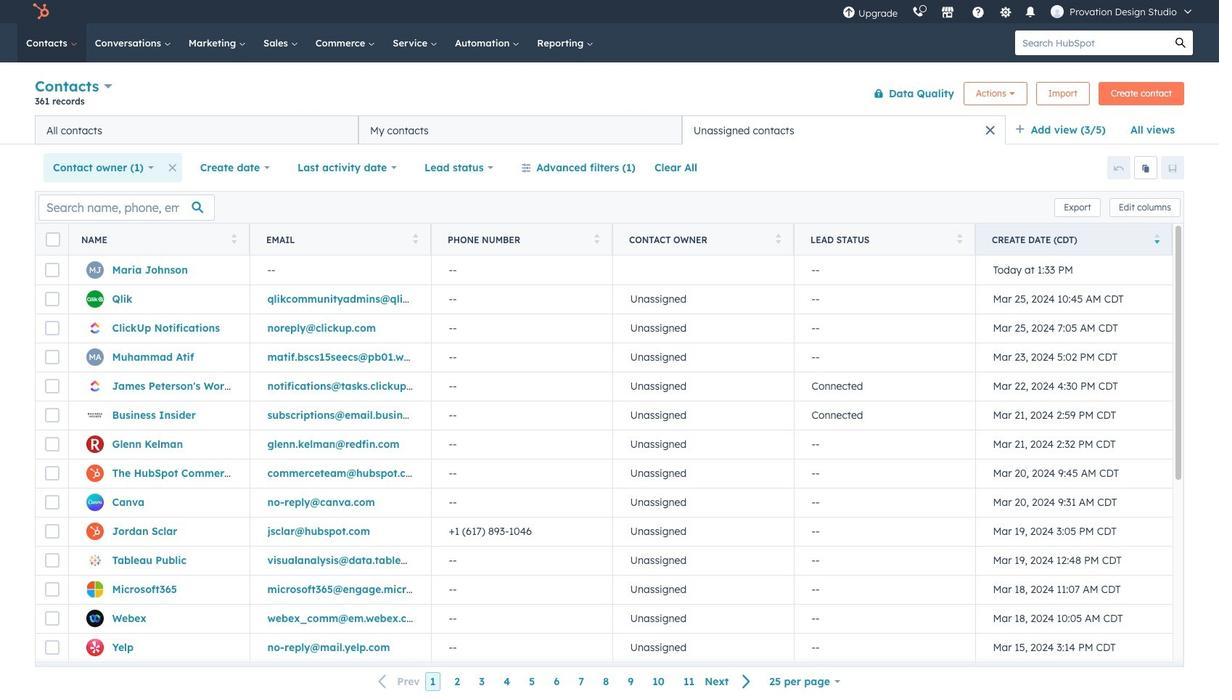 Task type: vqa. For each thing, say whether or not it's contained in the screenshot.
3rd Press to sort. icon from left
yes



Task type: describe. For each thing, give the bounding box(es) containing it.
4 press to sort. element from the left
[[776, 233, 781, 246]]

3 press to sort. image from the left
[[594, 233, 600, 244]]

Search name, phone, email addresses, or company search field
[[38, 194, 215, 220]]

5 press to sort. element from the left
[[957, 233, 963, 246]]

4 press to sort. image from the left
[[776, 233, 781, 244]]

2 press to sort. element from the left
[[413, 233, 418, 246]]

descending sort. press to sort ascending. element
[[1155, 233, 1160, 246]]

Search HubSpot search field
[[1016, 30, 1169, 55]]



Task type: locate. For each thing, give the bounding box(es) containing it.
descending sort. press to sort ascending. image
[[1155, 233, 1160, 244]]

3 press to sort. element from the left
[[594, 233, 600, 246]]

press to sort. image
[[231, 233, 237, 244], [413, 233, 418, 244], [594, 233, 600, 244], [776, 233, 781, 244]]

banner
[[35, 74, 1185, 115]]

1 press to sort. image from the left
[[231, 233, 237, 244]]

press to sort. element
[[231, 233, 237, 246], [413, 233, 418, 246], [594, 233, 600, 246], [776, 233, 781, 246], [957, 233, 963, 246]]

marketplaces image
[[942, 7, 955, 20]]

1 press to sort. element from the left
[[231, 233, 237, 246]]

james peterson image
[[1051, 5, 1064, 18]]

pagination navigation
[[370, 672, 760, 691]]

press to sort. image
[[957, 233, 963, 244]]

menu
[[836, 0, 1202, 23]]

2 press to sort. image from the left
[[413, 233, 418, 244]]



